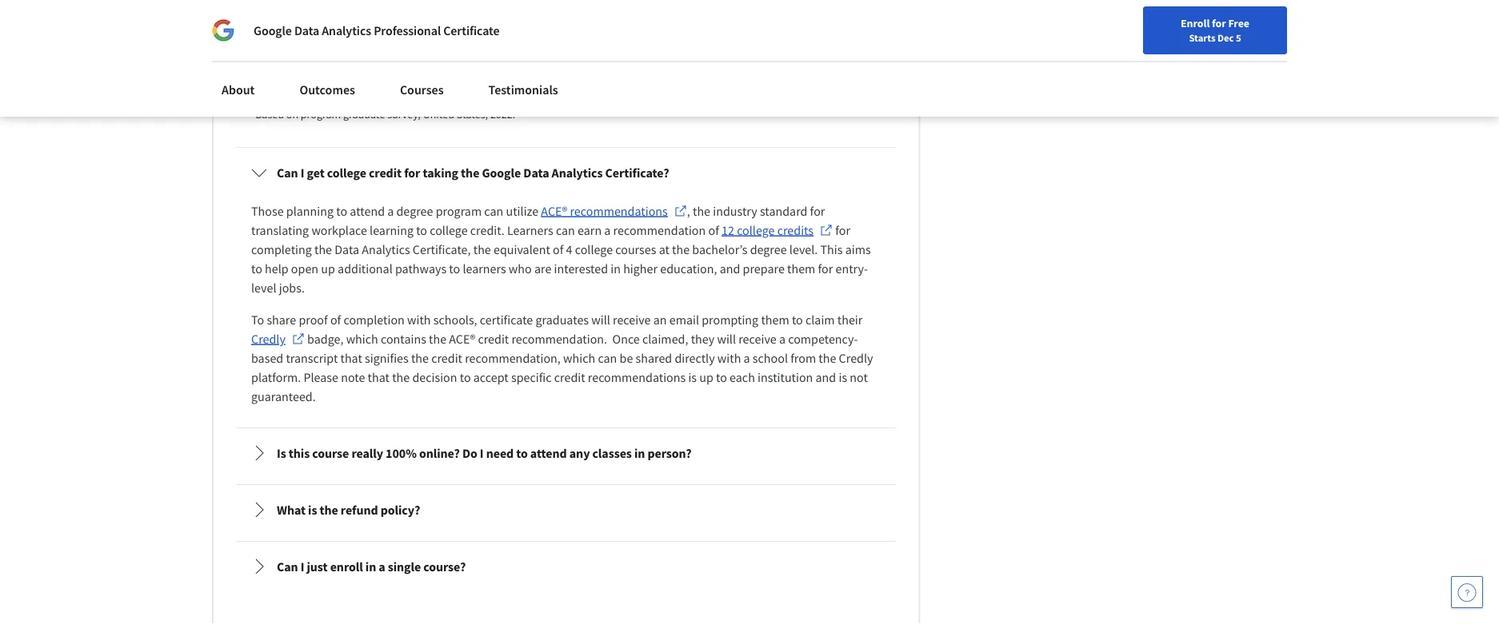 Task type: describe. For each thing, give the bounding box(es) containing it.
data inside dropdown button
[[524, 165, 549, 181]]

0 horizontal spatial which
[[346, 332, 378, 348]]

ace®️ recommendations
[[541, 204, 668, 220]]

having
[[491, 15, 522, 29]]

the left 'refund'
[[320, 503, 338, 519]]

will for they
[[717, 332, 736, 348]]

directly inside badge, which contains the ace®️ credit recommendation.  once claimed, they will receive a competency- based transcript that signifies the credit recommendation, which can be shared directly with a school from the credly platform. please note that the decision to accept specific credit recommendations is up to each institution and is not guaranteed.
[[675, 351, 715, 367]]

are inside for completing the data analytics certificate, the equivalent of 4 college courses at the bachelor's degree level. this aims to help open up additional pathways to learners who are interested in higher education, and prepare them for entry- level jobs.
[[534, 261, 552, 277]]

competency-
[[788, 332, 858, 348]]

0 vertical spatial credly
[[251, 332, 286, 348]]

for completing the data analytics certificate, the equivalent of 4 college courses at the bachelor's degree level. this aims to help open up additional pathways to learners who are interested in higher education, and prepare them for entry- level jobs.
[[251, 223, 874, 296]]

jobs
[[608, 47, 627, 61]]

find
[[1055, 18, 1076, 33]]

up inside for completing the data analytics certificate, the equivalent of 4 college courses at the bachelor's degree level. this aims to help open up additional pathways to learners who are interested in higher education, and prepare them for entry- level jobs.
[[321, 261, 335, 277]]

each
[[730, 370, 755, 386]]

guaranteed.
[[251, 389, 316, 405]]

completing
[[251, 242, 312, 258]]

be
[[620, 351, 633, 367]]

utilize
[[506, 204, 539, 220]]

0 vertical spatial attend
[[350, 204, 385, 220]]

to inside when we saw the positive impact this program was having on people all over the world, we expanded into additional fast-growing, high-paying career fields: cybersecurity, data analytics, digital marketing & e-commerce, project management and ux design. built and taught by google, these certificates prepare people from all backgrounds for jobs in fields with great demand for qualified candidates. no degree or previous experience is required. graduates get the chance to connect directly with over 150 u.s. employers who are accepting google career certificates for open jobs.
[[584, 63, 594, 77]]

opens in a new tab image
[[674, 205, 687, 218]]

ux
[[784, 31, 796, 45]]

1 horizontal spatial all
[[574, 15, 585, 29]]

0 vertical spatial analytics
[[322, 22, 371, 38]]

to left accept
[[460, 370, 471, 386]]

marketing
[[541, 31, 588, 45]]

google inside can i get college credit for taking the google data analytics certificate? dropdown button
[[482, 165, 521, 181]]

qualified
[[774, 47, 816, 61]]

pathways
[[395, 261, 447, 277]]

up inside badge, which contains the ace®️ credit recommendation.  once claimed, they will receive a competency- based transcript that signifies the credit recommendation, which can be shared directly with a school from the credly platform. please note that the decision to accept specific credit recommendations is up to each institution and is not guaranteed.
[[700, 370, 714, 386]]

previous
[[313, 63, 354, 77]]

program inside when we saw the positive impact this program was having on people all over the world, we expanded into additional fast-growing, high-paying career fields: cybersecurity, data analytics, digital marketing & e-commerce, project management and ux design. built and taught by google, these certificates prepare people from all backgrounds for jobs in fields with great demand for qualified candidates. no degree or previous experience is required. graduates get the chance to connect directly with over 150 u.s. employers who are accepting google career certificates for open jobs.
[[428, 15, 468, 29]]

claimed,
[[643, 332, 689, 348]]

0 vertical spatial over
[[587, 15, 608, 29]]

, the industry standard for translating workplace learning to college credit. learners can earn a recommendation of
[[251, 204, 828, 239]]

accepting
[[251, 79, 297, 93]]

decision
[[412, 370, 457, 386]]

1 vertical spatial program
[[301, 108, 341, 122]]

workplace
[[312, 223, 367, 239]]

0 vertical spatial recommendations
[[570, 204, 668, 220]]

once
[[613, 332, 640, 348]]

google data analytics professional certificate
[[254, 22, 500, 38]]

based
[[251, 351, 283, 367]]

in inside when we saw the positive impact this program was having on people all over the world, we expanded into additional fast-growing, high-paying career fields: cybersecurity, data analytics, digital marketing & e-commerce, project management and ux design. built and taught by google, these certificates prepare people from all backgrounds for jobs in fields with great demand for qualified candidates. no degree or previous experience is required. graduates get the chance to connect directly with over 150 u.s. employers who are accepting google career certificates for open jobs.
[[630, 47, 639, 61]]

experience
[[356, 63, 407, 77]]

for inside enroll for free starts dec 5
[[1212, 16, 1226, 30]]

really
[[352, 446, 383, 462]]

12 college credits link
[[722, 221, 833, 240]]

in inside "is this course really 100% online? do i need to attend any classes in person?" dropdown button
[[634, 446, 645, 462]]

entry-
[[836, 261, 868, 277]]

open inside for completing the data analytics certificate, the equivalent of 4 college courses at the bachelor's degree level. this aims to help open up additional pathways to learners who are interested in higher education, and prepare them for entry- level jobs.
[[291, 261, 319, 277]]

find your new career
[[1055, 18, 1156, 33]]

the down workplace
[[314, 242, 332, 258]]

for inside dropdown button
[[404, 165, 420, 181]]

&
[[591, 31, 598, 45]]

learners
[[507, 223, 554, 239]]

recommendations inside badge, which contains the ace®️ credit recommendation.  once claimed, they will receive a competency- based transcript that signifies the credit recommendation, which can be shared directly with a school from the credly platform. please note that the decision to accept specific credit recommendations is up to each institution and is not guaranteed.
[[588, 370, 686, 386]]

get inside when we saw the positive impact this program was having on people all over the world, we expanded into additional fast-growing, high-paying career fields: cybersecurity, data analytics, digital marketing & e-commerce, project management and ux design. built and taught by google, these certificates prepare people from all backgrounds for jobs in fields with great demand for qualified candidates. no degree or previous experience is required. graduates get the chance to connect directly with over 150 u.s. employers who are accepting google career certificates for open jobs.
[[514, 63, 529, 77]]

for down required.
[[422, 79, 435, 93]]

1 vertical spatial i
[[480, 446, 484, 462]]

150
[[719, 63, 736, 77]]

u.s.
[[738, 63, 757, 77]]

testimonials
[[489, 82, 558, 98]]

the up decision at the bottom
[[411, 351, 429, 367]]

ace®️ inside badge, which contains the ace®️ credit recommendation.  once claimed, they will receive a competency- based transcript that signifies the credit recommendation, which can be shared directly with a school from the credly platform. please note that the decision to accept specific credit recommendations is up to each institution and is not guaranteed.
[[449, 332, 475, 348]]

contains
[[381, 332, 426, 348]]

data inside for completing the data analytics certificate, the equivalent of 4 college courses at the bachelor's degree level. this aims to help open up additional pathways to learners who are interested in higher education, and prepare them for entry- level jobs.
[[335, 242, 359, 258]]

12
[[722, 223, 735, 239]]

for up employers
[[759, 47, 772, 61]]

for down this
[[818, 261, 833, 277]]

can inside , the industry standard for translating workplace learning to college credit. learners can earn a recommendation of
[[556, 223, 575, 239]]

in inside can i just enroll in a single course? dropdown button
[[366, 560, 376, 576]]

level.
[[790, 242, 818, 258]]

e-
[[600, 31, 609, 45]]

0 vertical spatial google
[[254, 22, 292, 38]]

career inside when we saw the positive impact this program was having on people all over the world, we expanded into additional fast-growing, high-paying career fields: cybersecurity, data analytics, digital marketing & e-commerce, project management and ux design. built and taught by google, these certificates prepare people from all backgrounds for jobs in fields with great demand for qualified candidates. no degree or previous experience is required. graduates get the chance to connect directly with over 150 u.s. employers who are accepting google career certificates for open jobs.
[[334, 79, 365, 93]]

are inside when we saw the positive impact this program was having on people all over the world, we expanded into additional fast-growing, high-paying career fields: cybersecurity, data analytics, digital marketing & e-commerce, project management and ux design. built and taught by google, these certificates prepare people from all backgrounds for jobs in fields with great demand for qualified candidates. no degree or previous experience is required. graduates get the chance to connect directly with over 150 u.s. employers who are accepting google career certificates for open jobs.
[[833, 63, 848, 77]]

to
[[251, 312, 264, 328]]

learners
[[463, 261, 506, 277]]

high-
[[251, 31, 275, 45]]

note
[[341, 370, 365, 386]]

1 horizontal spatial over
[[697, 63, 717, 77]]

starts
[[1189, 31, 1216, 44]]

can for can i get college credit for taking the google data analytics certificate?
[[277, 165, 298, 181]]

0 horizontal spatial all
[[516, 47, 527, 61]]

analytics inside for completing the data analytics certificate, the equivalent of 4 college courses at the bachelor's degree level. this aims to help open up additional pathways to learners who are interested in higher education, and prepare them for entry- level jobs.
[[362, 242, 410, 258]]

interested
[[554, 261, 608, 277]]

into
[[724, 15, 743, 29]]

planning
[[286, 204, 334, 220]]

about link
[[212, 72, 264, 107]]

to left help
[[251, 261, 262, 277]]

those
[[251, 204, 284, 220]]

receive for a
[[739, 332, 777, 348]]

enroll for free starts dec 5
[[1181, 16, 1250, 44]]

badge,
[[307, 332, 344, 348]]

ace®️ recommendations link
[[541, 202, 687, 221]]

commerce,
[[609, 31, 661, 45]]

who inside when we saw the positive impact this program was having on people all over the world, we expanded into additional fast-growing, high-paying career fields: cybersecurity, data analytics, digital marketing & e-commerce, project management and ux design. built and taught by google, these certificates prepare people from all backgrounds for jobs in fields with great demand for qualified candidates. no degree or previous experience is required. graduates get the chance to connect directly with over 150 u.s. employers who are accepting google career certificates for open jobs.
[[811, 63, 831, 77]]

a inside can i just enroll in a single course? dropdown button
[[379, 560, 385, 576]]

to inside , the industry standard for translating workplace learning to college credit. learners can earn a recommendation of
[[416, 223, 427, 239]]

will for graduates
[[592, 312, 610, 328]]

impact
[[373, 15, 406, 29]]

with down the 'project'
[[668, 47, 689, 61]]

1 we from the left
[[280, 15, 294, 29]]

person?
[[648, 446, 692, 462]]

school
[[753, 351, 788, 367]]

what is the refund policy?
[[277, 503, 420, 519]]

by
[[284, 47, 296, 61]]

an
[[654, 312, 667, 328]]

a up school
[[779, 332, 786, 348]]

growing,
[[816, 15, 856, 29]]

2 we from the left
[[660, 15, 674, 29]]

additional inside when we saw the positive impact this program was having on people all over the world, we expanded into additional fast-growing, high-paying career fields: cybersecurity, data analytics, digital marketing & e-commerce, project management and ux design. built and taught by google, these certificates prepare people from all backgrounds for jobs in fields with great demand for qualified candidates. no degree or previous experience is required. graduates get the chance to connect directly with over 150 u.s. employers who are accepting google career certificates for open jobs.
[[745, 15, 793, 29]]

courses link
[[390, 72, 453, 107]]

survey,
[[387, 108, 421, 122]]

courses
[[616, 242, 657, 258]]

and right built
[[859, 31, 877, 45]]

management
[[699, 31, 761, 45]]

the up "learners"
[[473, 242, 491, 258]]

and inside for completing the data analytics certificate, the equivalent of 4 college courses at the bachelor's degree level. this aims to help open up additional pathways to learners who are interested in higher education, and prepare them for entry- level jobs.
[[720, 261, 740, 277]]

positive
[[334, 15, 371, 29]]

receive for an
[[613, 312, 651, 328]]

1 vertical spatial that
[[368, 370, 390, 386]]

to left claim
[[792, 312, 803, 328]]

0 vertical spatial ace®️
[[541, 204, 568, 220]]

1 vertical spatial degree
[[396, 204, 433, 220]]

degree inside when we saw the positive impact this program was having on people all over the world, we expanded into additional fast-growing, high-paying career fields: cybersecurity, data analytics, digital marketing & e-commerce, project management and ux design. built and taught by google, these certificates prepare people from all backgrounds for jobs in fields with great demand for qualified candidates. no degree or previous experience is required. graduates get the chance to connect directly with over 150 u.s. employers who are accepting google career certificates for open jobs.
[[267, 63, 299, 77]]

specific
[[511, 370, 552, 386]]

certificate
[[443, 22, 500, 38]]

course
[[312, 446, 349, 462]]

credit right specific
[[554, 370, 585, 386]]

0 horizontal spatial can
[[484, 204, 504, 220]]

google image
[[212, 19, 234, 42]]

this inside when we saw the positive impact this program was having on people all over the world, we expanded into additional fast-growing, high-paying career fields: cybersecurity, data analytics, digital marketing & e-commerce, project management and ux design. built and taught by google, these certificates prepare people from all backgrounds for jobs in fields with great demand for qualified candidates. no degree or previous experience is required. graduates get the chance to connect directly with over 150 u.s. employers who are accepting google career certificates for open jobs.
[[408, 15, 426, 29]]

was
[[470, 15, 489, 29]]

2 vertical spatial program
[[436, 204, 482, 220]]

the up commerce,
[[610, 15, 626, 29]]

and left ux in the right top of the page
[[763, 31, 781, 45]]

5
[[1236, 31, 1242, 44]]

i for can i just enroll in a single course?
[[301, 560, 304, 576]]

the up testimonials
[[531, 63, 547, 77]]

transcript
[[286, 351, 338, 367]]

the right at
[[672, 242, 690, 258]]

1 vertical spatial them
[[761, 312, 790, 328]]

opens in a new tab image for 12 college credits
[[820, 224, 833, 237]]

prepare inside when we saw the positive impact this program was having on people all over the world, we expanded into additional fast-growing, high-paying career fields: cybersecurity, data analytics, digital marketing & e-commerce, project management and ux design. built and taught by google, these certificates prepare people from all backgrounds for jobs in fields with great demand for qualified candidates. no degree or previous experience is required. graduates get the chance to connect directly with over 150 u.s. employers who are accepting google career certificates for open jobs.
[[418, 47, 454, 61]]

show notifications image
[[1284, 20, 1303, 39]]

paying
[[275, 31, 307, 45]]

2022.
[[490, 108, 515, 122]]

0 vertical spatial data
[[294, 22, 319, 38]]

opens in a new tab image for credly
[[292, 333, 305, 346]]



Task type: vqa. For each thing, say whether or not it's contained in the screenshot.
the leftmost directly
yes



Task type: locate. For each thing, give the bounding box(es) containing it.
and
[[763, 31, 781, 45], [859, 31, 877, 45], [720, 261, 740, 277], [816, 370, 836, 386]]

0 vertical spatial people
[[539, 15, 571, 29]]

i for can i get college credit for taking the google data analytics certificate?
[[301, 165, 304, 181]]

world,
[[628, 15, 658, 29]]

1 horizontal spatial up
[[700, 370, 714, 386]]

program up credit.
[[436, 204, 482, 220]]

required.
[[419, 63, 462, 77]]

credits
[[778, 223, 814, 239]]

prepare inside for completing the data analytics certificate, the equivalent of 4 college courses at the bachelor's degree level. this aims to help open up additional pathways to learners who are interested in higher education, and prepare them for entry- level jobs.
[[743, 261, 785, 277]]

1 horizontal spatial ace®️
[[541, 204, 568, 220]]

4
[[566, 242, 573, 258]]

data
[[294, 22, 319, 38], [524, 165, 549, 181], [335, 242, 359, 258]]

that up note
[[340, 351, 362, 367]]

credly
[[251, 332, 286, 348], [839, 351, 873, 367]]

with up contains
[[407, 312, 431, 328]]

ace®️ up learners
[[541, 204, 568, 220]]

can inside dropdown button
[[277, 560, 298, 576]]

data up utilize
[[524, 165, 549, 181]]

for down "&"
[[592, 47, 606, 61]]

the inside , the industry standard for translating workplace learning to college credit. learners can earn a recommendation of
[[693, 204, 711, 220]]

google
[[254, 22, 292, 38], [299, 79, 332, 93], [482, 165, 521, 181]]

the right "taking"
[[461, 165, 480, 181]]

of left 12
[[709, 223, 719, 239]]

single
[[388, 560, 421, 576]]

design.
[[799, 31, 833, 45]]

graduates
[[536, 312, 589, 328]]

their
[[838, 312, 863, 328]]

graduates
[[464, 63, 512, 77]]

and inside badge, which contains the ace®️ credit recommendation.  once claimed, they will receive a competency- based transcript that signifies the credit recommendation, which can be shared directly with a school from the credly platform. please note that the decision to accept specific credit recommendations is up to each institution and is not guaranteed.
[[816, 370, 836, 386]]

1 horizontal spatial google
[[299, 79, 332, 93]]

with down great
[[674, 63, 694, 77]]

1 vertical spatial jobs.
[[279, 280, 305, 296]]

can left be
[[598, 351, 617, 367]]

0 horizontal spatial career
[[334, 79, 365, 93]]

for inside , the industry standard for translating workplace learning to college credit. learners can earn a recommendation of
[[810, 204, 825, 220]]

1 horizontal spatial from
[[791, 351, 816, 367]]

college up certificate,
[[430, 223, 468, 239]]

1 horizontal spatial people
[[539, 15, 571, 29]]

to inside dropdown button
[[516, 446, 528, 462]]

0 horizontal spatial jobs.
[[279, 280, 305, 296]]

for up credits
[[810, 204, 825, 220]]

0 horizontal spatial receive
[[613, 312, 651, 328]]

this
[[821, 242, 843, 258]]

this
[[408, 15, 426, 29], [289, 446, 310, 462]]

recommendations down be
[[588, 370, 686, 386]]

1 horizontal spatial degree
[[396, 204, 433, 220]]

jobs. inside for completing the data analytics certificate, the equivalent of 4 college courses at the bachelor's degree level. this aims to help open up additional pathways to learners who are interested in higher education, and prepare them for entry- level jobs.
[[279, 280, 305, 296]]

recommendation
[[613, 223, 706, 239]]

classes
[[593, 446, 632, 462]]

or
[[301, 63, 311, 77]]

claim
[[806, 312, 835, 328]]

i left just
[[301, 560, 304, 576]]

1 horizontal spatial we
[[660, 15, 674, 29]]

1 horizontal spatial this
[[408, 15, 426, 29]]

1 horizontal spatial jobs.
[[464, 79, 486, 93]]

in left higher
[[611, 261, 621, 277]]

directly inside when we saw the positive impact this program was having on people all over the world, we expanded into additional fast-growing, high-paying career fields: cybersecurity, data analytics, digital marketing & e-commerce, project management and ux design. built and taught by google, these certificates prepare people from all backgrounds for jobs in fields with great demand for qualified candidates. no degree or previous experience is required. graduates get the chance to connect directly with over 150 u.s. employers who are accepting google career certificates for open jobs.
[[636, 63, 671, 77]]

0 horizontal spatial over
[[587, 15, 608, 29]]

2 can from the top
[[277, 560, 298, 576]]

is left not
[[839, 370, 847, 386]]

jobs. down help
[[279, 280, 305, 296]]

0 horizontal spatial that
[[340, 351, 362, 367]]

career down previous
[[334, 79, 365, 93]]

them
[[787, 261, 816, 277], [761, 312, 790, 328]]

is this course really 100% online? do i need to attend any classes in person? button
[[238, 432, 894, 476]]

what
[[277, 503, 306, 519]]

great
[[691, 47, 715, 61]]

and left not
[[816, 370, 836, 386]]

attend inside dropdown button
[[530, 446, 567, 462]]

for up dec
[[1212, 16, 1226, 30]]

a left single in the left of the page
[[379, 560, 385, 576]]

1 vertical spatial people
[[456, 47, 489, 61]]

in right classes
[[634, 446, 645, 462]]

people up marketing
[[539, 15, 571, 29]]

the down schools, at the left
[[429, 332, 447, 348]]

jobs. down graduates in the left top of the page
[[464, 79, 486, 93]]

will inside badge, which contains the ace®️ credit recommendation.  once claimed, they will receive a competency- based transcript that signifies the credit recommendation, which can be shared directly with a school from the credly platform. please note that the decision to accept specific credit recommendations is up to each institution and is not guaranteed.
[[717, 332, 736, 348]]

credit.
[[470, 223, 505, 239]]

free
[[1229, 16, 1250, 30]]

college right 12
[[737, 223, 775, 239]]

opens in a new tab image inside 12 college credits link
[[820, 224, 833, 237]]

them up school
[[761, 312, 790, 328]]

1 vertical spatial from
[[791, 351, 816, 367]]

united
[[423, 108, 455, 122]]

from up graduates in the left top of the page
[[491, 47, 513, 61]]

can i get college credit for taking the google data analytics certificate?
[[277, 165, 669, 181]]

1 vertical spatial recommendations
[[588, 370, 686, 386]]

certificate?
[[605, 165, 669, 181]]

get up testimonials
[[514, 63, 529, 77]]

from up institution
[[791, 351, 816, 367]]

policy?
[[381, 503, 420, 519]]

0 horizontal spatial will
[[592, 312, 610, 328]]

0 vertical spatial who
[[811, 63, 831, 77]]

this right is
[[289, 446, 310, 462]]

2 vertical spatial of
[[330, 312, 341, 328]]

2 vertical spatial data
[[335, 242, 359, 258]]

1 vertical spatial of
[[553, 242, 564, 258]]

online?
[[419, 446, 460, 462]]

who inside for completing the data analytics certificate, the equivalent of 4 college courses at the bachelor's degree level. this aims to help open up additional pathways to learners who are interested in higher education, and prepare them for entry- level jobs.
[[509, 261, 532, 277]]

aims
[[846, 242, 871, 258]]

can i get college credit for taking the google data analytics certificate? button
[[238, 151, 894, 196]]

higher
[[623, 261, 658, 277]]

1 vertical spatial google
[[299, 79, 332, 93]]

people down analytics,
[[456, 47, 489, 61]]

attend left any
[[530, 446, 567, 462]]

0 vertical spatial that
[[340, 351, 362, 367]]

of inside , the industry standard for translating workplace learning to college credit. learners can earn a recommendation of
[[709, 223, 719, 239]]

google up utilize
[[482, 165, 521, 181]]

courses
[[400, 82, 444, 98]]

opens in a new tab image up this
[[820, 224, 833, 237]]

receive up once
[[613, 312, 651, 328]]

to down certificate,
[[449, 261, 460, 277]]

1 vertical spatial directly
[[675, 351, 715, 367]]

prepare
[[418, 47, 454, 61], [743, 261, 785, 277]]

0 vertical spatial are
[[833, 63, 848, 77]]

translating
[[251, 223, 309, 239]]

earn
[[578, 223, 602, 239]]

badge, which contains the ace®️ credit recommendation.  once claimed, they will receive a competency- based transcript that signifies the credit recommendation, which can be shared directly with a school from the credly platform. please note that the decision to accept specific credit recommendations is up to each institution and is not guaranteed.
[[251, 332, 876, 405]]

1 horizontal spatial career
[[1125, 18, 1156, 33]]

college inside dropdown button
[[327, 165, 366, 181]]

0 vertical spatial can
[[277, 165, 298, 181]]

opens in a new tab image inside credly link
[[292, 333, 305, 346]]

ace®️ down schools, at the left
[[449, 332, 475, 348]]

get inside dropdown button
[[307, 165, 325, 181]]

english
[[1193, 18, 1231, 34]]

0 vertical spatial program
[[428, 15, 468, 29]]

these
[[336, 47, 362, 61]]

career right new on the top right
[[1125, 18, 1156, 33]]

up down workplace
[[321, 261, 335, 277]]

1 vertical spatial up
[[700, 370, 714, 386]]

0 horizontal spatial data
[[294, 22, 319, 38]]

jobs.
[[464, 79, 486, 93], [279, 280, 305, 296]]

receive inside badge, which contains the ace®️ credit recommendation.  once claimed, they will receive a competency- based transcript that signifies the credit recommendation, which can be shared directly with a school from the credly platform. please note that the decision to accept specific credit recommendations is up to each institution and is not guaranteed.
[[739, 332, 777, 348]]

of inside for completing the data analytics certificate, the equivalent of 4 college courses at the bachelor's degree level. this aims to help open up additional pathways to learners who are interested in higher education, and prepare them for entry- level jobs.
[[553, 242, 564, 258]]

for up this
[[836, 223, 851, 239]]

a right "earn"
[[604, 223, 611, 239]]

0 horizontal spatial prepare
[[418, 47, 454, 61]]

data
[[439, 31, 460, 45]]

those planning to attend a degree program can utilize
[[251, 204, 541, 220]]

college inside for completing the data analytics certificate, the equivalent of 4 college courses at the bachelor's degree level. this aims to help open up additional pathways to learners who are interested in higher education, and prepare them for entry- level jobs.
[[575, 242, 613, 258]]

0 vertical spatial opens in a new tab image
[[820, 224, 833, 237]]

who
[[811, 63, 831, 77], [509, 261, 532, 277]]

data up google,
[[294, 22, 319, 38]]

on right ¹based
[[286, 108, 299, 122]]

all up marketing
[[574, 15, 585, 29]]

schools,
[[434, 312, 477, 328]]

can up 4
[[556, 223, 575, 239]]

1 horizontal spatial directly
[[675, 351, 715, 367]]

of up badge,
[[330, 312, 341, 328]]

None search field
[[228, 10, 612, 42]]

over down great
[[697, 63, 717, 77]]

1 vertical spatial data
[[524, 165, 549, 181]]

college down "earn"
[[575, 242, 613, 258]]

fast-
[[795, 15, 816, 29]]

analytics,
[[462, 31, 507, 45]]

2 horizontal spatial degree
[[750, 242, 787, 258]]

a up learning on the left top
[[387, 204, 394, 220]]

1 vertical spatial can
[[277, 560, 298, 576]]

jobs. inside when we saw the positive impact this program was having on people all over the world, we expanded into additional fast-growing, high-paying career fields: cybersecurity, data analytics, digital marketing & e-commerce, project management and ux design. built and taught by google, these certificates prepare people from all backgrounds for jobs in fields with great demand for qualified candidates. no degree or previous experience is required. graduates get the chance to connect directly with over 150 u.s. employers who are accepting google career certificates for open jobs.
[[464, 79, 486, 93]]

recommendations up "earn"
[[570, 204, 668, 220]]

taking
[[423, 165, 459, 181]]

professional
[[374, 22, 441, 38]]

1 horizontal spatial can
[[556, 223, 575, 239]]

dec
[[1218, 31, 1234, 44]]

from inside badge, which contains the ace®️ credit recommendation.  once claimed, they will receive a competency- based transcript that signifies the credit recommendation, which can be shared directly with a school from the credly platform. please note that the decision to accept specific credit recommendations is up to each institution and is not guaranteed.
[[791, 351, 816, 367]]

which down graduates
[[563, 351, 595, 367]]

degree down "12 college credits"
[[750, 242, 787, 258]]

0 horizontal spatial who
[[509, 261, 532, 277]]

digital
[[509, 31, 538, 45]]

additional inside for completing the data analytics certificate, the equivalent of 4 college courses at the bachelor's degree level. this aims to help open up additional pathways to learners who are interested in higher education, and prepare them for entry- level jobs.
[[338, 261, 393, 277]]

the up career
[[316, 15, 332, 29]]

0 horizontal spatial additional
[[338, 261, 393, 277]]

on
[[525, 15, 537, 29], [286, 108, 299, 122]]

is inside when we saw the positive impact this program was having on people all over the world, we expanded into additional fast-growing, high-paying career fields: cybersecurity, data analytics, digital marketing & e-commerce, project management and ux design. built and taught by google, these certificates prepare people from all backgrounds for jobs in fields with great demand for qualified candidates. no degree or previous experience is required. graduates get the chance to connect directly with over 150 u.s. employers who are accepting google career certificates for open jobs.
[[409, 63, 417, 77]]

of left 4
[[553, 242, 564, 258]]

completion
[[344, 312, 405, 328]]

1 horizontal spatial prepare
[[743, 261, 785, 277]]

will right graduates
[[592, 312, 610, 328]]

certificates
[[367, 79, 420, 93]]

0 horizontal spatial on
[[286, 108, 299, 122]]

1 vertical spatial career
[[334, 79, 365, 93]]

platform.
[[251, 370, 301, 386]]

0 horizontal spatial people
[[456, 47, 489, 61]]

standard
[[760, 204, 808, 220]]

open inside when we saw the positive impact this program was having on people all over the world, we expanded into additional fast-growing, high-paying career fields: cybersecurity, data analytics, digital marketing & e-commerce, project management and ux design. built and taught by google, these certificates prepare people from all backgrounds for jobs in fields with great demand for qualified candidates. no degree or previous experience is required. graduates get the chance to connect directly with over 150 u.s. employers who are accepting google career certificates for open jobs.
[[438, 79, 462, 93]]

degree
[[267, 63, 299, 77], [396, 204, 433, 220], [750, 242, 787, 258]]

0 horizontal spatial credly
[[251, 332, 286, 348]]

from inside when we saw the positive impact this program was having on people all over the world, we expanded into additional fast-growing, high-paying career fields: cybersecurity, data analytics, digital marketing & e-commerce, project management and ux design. built and taught by google, these certificates prepare people from all backgrounds for jobs in fields with great demand for qualified candidates. no degree or previous experience is required. graduates get the chance to connect directly with over 150 u.s. employers who are accepting google career certificates for open jobs.
[[491, 47, 513, 61]]

1 vertical spatial credly
[[839, 351, 873, 367]]

directly down fields
[[636, 63, 671, 77]]

0 horizontal spatial this
[[289, 446, 310, 462]]

for left "taking"
[[404, 165, 420, 181]]

2 vertical spatial degree
[[750, 242, 787, 258]]

for
[[1212, 16, 1226, 30], [592, 47, 606, 61], [759, 47, 772, 61], [422, 79, 435, 93], [404, 165, 420, 181], [810, 204, 825, 220], [836, 223, 851, 239], [818, 261, 833, 277]]

are down candidates.
[[833, 63, 848, 77]]

college inside , the industry standard for translating workplace learning to college credit. learners can earn a recommendation of
[[430, 223, 468, 239]]

that down signifies
[[368, 370, 390, 386]]

to right need
[[516, 446, 528, 462]]

credly up based
[[251, 332, 286, 348]]

analytics down learning on the left top
[[362, 242, 410, 258]]

1 horizontal spatial will
[[717, 332, 736, 348]]

certificates
[[364, 47, 415, 61]]

is down they
[[688, 370, 697, 386]]

1 vertical spatial this
[[289, 446, 310, 462]]

can i just enroll in a single course?
[[277, 560, 466, 576]]

to share proof of completion with schools, certificate graduates will receive an email prompting them to claim their
[[251, 312, 865, 328]]

prepare down "12 college credits"
[[743, 261, 785, 277]]

can inside dropdown button
[[277, 165, 298, 181]]

we up the 'project'
[[660, 15, 674, 29]]

is inside dropdown button
[[308, 503, 317, 519]]

0 horizontal spatial attend
[[350, 204, 385, 220]]

credly inside badge, which contains the ace®️ credit recommendation.  once claimed, they will receive a competency- based transcript that signifies the credit recommendation, which can be shared directly with a school from the credly platform. please note that the decision to accept specific credit recommendations is up to each institution and is not guaranteed.
[[839, 351, 873, 367]]

1 vertical spatial which
[[563, 351, 595, 367]]

0 horizontal spatial we
[[280, 15, 294, 29]]

course?
[[424, 560, 466, 576]]

0 vertical spatial of
[[709, 223, 719, 239]]

1 horizontal spatial receive
[[739, 332, 777, 348]]

i up planning
[[301, 165, 304, 181]]

1 horizontal spatial additional
[[745, 15, 793, 29]]

career
[[309, 31, 338, 45]]

credit inside can i get college credit for taking the google data analytics certificate? dropdown button
[[369, 165, 402, 181]]

1 horizontal spatial credly
[[839, 351, 873, 367]]

candidates.
[[818, 47, 872, 61]]

1 vertical spatial ace®️
[[449, 332, 475, 348]]

0 horizontal spatial of
[[330, 312, 341, 328]]

0 horizontal spatial degree
[[267, 63, 299, 77]]

0 horizontal spatial from
[[491, 47, 513, 61]]

credit down certificate
[[478, 332, 509, 348]]

to up certificate,
[[416, 223, 427, 239]]

opens in a new tab image
[[820, 224, 833, 237], [292, 333, 305, 346]]

college up planning
[[327, 165, 366, 181]]

and down bachelor's
[[720, 261, 740, 277]]

on inside when we saw the positive impact this program was having on people all over the world, we expanded into additional fast-growing, high-paying career fields: cybersecurity, data analytics, digital marketing & e-commerce, project management and ux design. built and taught by google, these certificates prepare people from all backgrounds for jobs in fields with great demand for qualified candidates. no degree or previous experience is required. graduates get the chance to connect directly with over 150 u.s. employers who are accepting google career certificates for open jobs.
[[525, 15, 537, 29]]

open right help
[[291, 261, 319, 277]]

testimonials link
[[479, 72, 568, 107]]

program down outcomes link
[[301, 108, 341, 122]]

to up workplace
[[336, 204, 347, 220]]

to
[[584, 63, 594, 77], [336, 204, 347, 220], [416, 223, 427, 239], [251, 261, 262, 277], [449, 261, 460, 277], [792, 312, 803, 328], [460, 370, 471, 386], [716, 370, 727, 386], [516, 446, 528, 462]]

opens in a new tab image up transcript
[[292, 333, 305, 346]]

1 vertical spatial who
[[509, 261, 532, 277]]

0 vertical spatial directly
[[636, 63, 671, 77]]

all down digital
[[516, 47, 527, 61]]

google up taught
[[254, 22, 292, 38]]

1 horizontal spatial of
[[553, 242, 564, 258]]

prompting
[[702, 312, 759, 328]]

graduate
[[343, 108, 385, 122]]

1 vertical spatial are
[[534, 261, 552, 277]]

1 horizontal spatial who
[[811, 63, 831, 77]]

a inside , the industry standard for translating workplace learning to college credit. learners can earn a recommendation of
[[604, 223, 611, 239]]

the down signifies
[[392, 370, 410, 386]]

please
[[304, 370, 338, 386]]

2 vertical spatial google
[[482, 165, 521, 181]]

on up digital
[[525, 15, 537, 29]]

2 horizontal spatial of
[[709, 223, 719, 239]]

google down "or" at the left of page
[[299, 79, 332, 93]]

certificate
[[480, 312, 533, 328]]

1 vertical spatial open
[[291, 261, 319, 277]]

0 horizontal spatial get
[[307, 165, 325, 181]]

them inside for completing the data analytics certificate, the equivalent of 4 college courses at the bachelor's degree level. this aims to help open up additional pathways to learners who are interested in higher education, and prepare them for entry- level jobs.
[[787, 261, 816, 277]]

a
[[387, 204, 394, 220], [604, 223, 611, 239], [779, 332, 786, 348], [744, 351, 750, 367], [379, 560, 385, 576]]

2 vertical spatial analytics
[[362, 242, 410, 258]]

google inside when we saw the positive impact this program was having on people all over the world, we expanded into additional fast-growing, high-paying career fields: cybersecurity, data analytics, digital marketing & e-commerce, project management and ux design. built and taught by google, these certificates prepare people from all backgrounds for jobs in fields with great demand for qualified candidates. no degree or previous experience is required. graduates get the chance to connect directly with over 150 u.s. employers who are accepting google career certificates for open jobs.
[[299, 79, 332, 93]]

analytics inside dropdown button
[[552, 165, 603, 181]]

to left each
[[716, 370, 727, 386]]

the down competency-
[[819, 351, 837, 367]]

0 vertical spatial up
[[321, 261, 335, 277]]

2 vertical spatial can
[[598, 351, 617, 367]]

credly link
[[251, 330, 305, 349]]

0 vertical spatial from
[[491, 47, 513, 61]]

with up each
[[718, 351, 741, 367]]

directly down they
[[675, 351, 715, 367]]

1 horizontal spatial that
[[368, 370, 390, 386]]

2 horizontal spatial google
[[482, 165, 521, 181]]

do
[[462, 446, 477, 462]]

additional down workplace
[[338, 261, 393, 277]]

1 vertical spatial will
[[717, 332, 736, 348]]

refund
[[341, 503, 378, 519]]

can up those
[[277, 165, 298, 181]]

0 horizontal spatial directly
[[636, 63, 671, 77]]

credit up decision at the bottom
[[431, 351, 463, 367]]

learning
[[370, 223, 414, 239]]

degree inside for completing the data analytics certificate, the equivalent of 4 college courses at the bachelor's degree level. this aims to help open up additional pathways to learners who are interested in higher education, and prepare them for entry- level jobs.
[[750, 242, 787, 258]]

0 vertical spatial career
[[1125, 18, 1156, 33]]

with inside badge, which contains the ace®️ credit recommendation.  once claimed, they will receive a competency- based transcript that signifies the credit recommendation, which can be shared directly with a school from the credly platform. please note that the decision to accept specific credit recommendations is up to each institution and is not guaranteed.
[[718, 351, 741, 367]]

get up planning
[[307, 165, 325, 181]]

1 can from the top
[[277, 165, 298, 181]]

outcomes link
[[290, 72, 365, 107]]

1 vertical spatial analytics
[[552, 165, 603, 181]]

in inside for completing the data analytics certificate, the equivalent of 4 college courses at the bachelor's degree level. this aims to help open up additional pathways to learners who are interested in higher education, and prepare them for entry- level jobs.
[[611, 261, 621, 277]]

when
[[251, 15, 278, 29]]

can for can i just enroll in a single course?
[[277, 560, 298, 576]]

¹based
[[251, 108, 284, 122]]

help center image
[[1458, 583, 1477, 603]]

this up cybersecurity,
[[408, 15, 426, 29]]

them down level.
[[787, 261, 816, 277]]

shared
[[636, 351, 672, 367]]

0 horizontal spatial opens in a new tab image
[[292, 333, 305, 346]]

0 vertical spatial i
[[301, 165, 304, 181]]

i inside dropdown button
[[301, 560, 304, 576]]

0 vertical spatial get
[[514, 63, 529, 77]]

1 vertical spatial additional
[[338, 261, 393, 277]]

100%
[[386, 446, 417, 462]]

1 vertical spatial over
[[697, 63, 717, 77]]

receive up school
[[739, 332, 777, 348]]

this inside dropdown button
[[289, 446, 310, 462]]

0 vertical spatial receive
[[613, 312, 651, 328]]

a up each
[[744, 351, 750, 367]]

12 college credits
[[722, 223, 814, 239]]

can inside badge, which contains the ace®️ credit recommendation.  once claimed, they will receive a competency- based transcript that signifies the credit recommendation, which can be shared directly with a school from the credly platform. please note that the decision to accept specific credit recommendations is up to each institution and is not guaranteed.
[[598, 351, 617, 367]]



